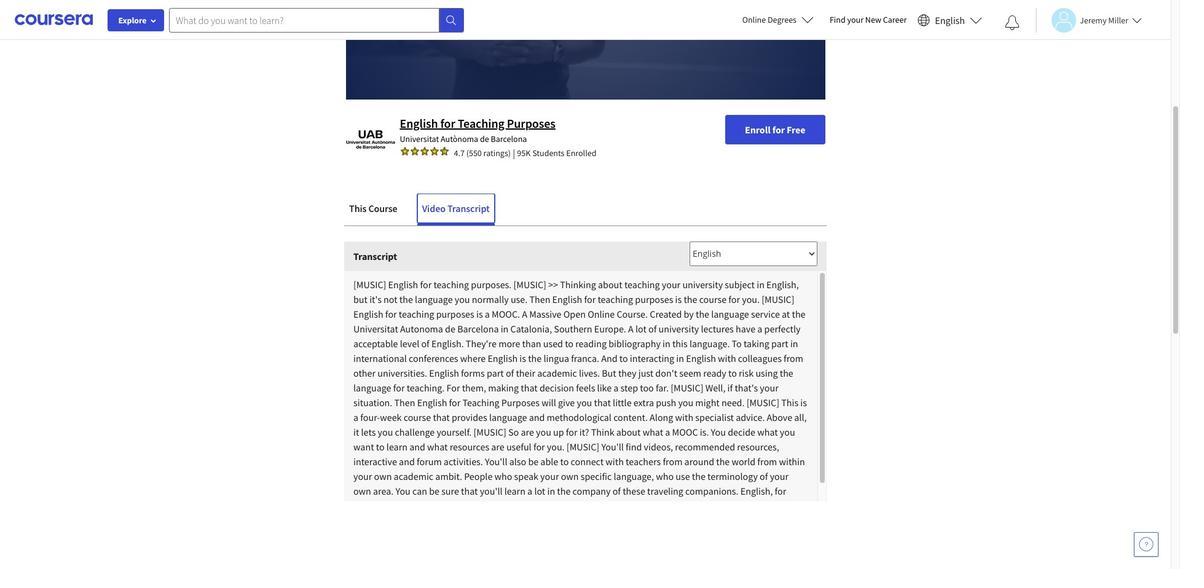 Task type: describe. For each thing, give the bounding box(es) containing it.
1 horizontal spatial then
[[530, 293, 550, 305]]

[music] up the use.
[[514, 278, 546, 291]]

area.
[[373, 485, 394, 497]]

also
[[509, 455, 526, 468]]

[music] down company
[[545, 500, 578, 512]]

bibliography
[[609, 337, 661, 350]]

franca.
[[571, 352, 599, 364]]

normally
[[472, 293, 509, 305]]

the right using
[[780, 367, 794, 379]]

lingua
[[544, 352, 569, 364]]

interacting
[[630, 352, 674, 364]]

of left their
[[506, 367, 514, 379]]

enroll
[[745, 123, 771, 136]]

lets
[[361, 426, 376, 438]]

1 horizontal spatial what
[[643, 426, 663, 438]]

autònoma
[[441, 133, 478, 144]]

to right able
[[560, 455, 569, 468]]

1 vertical spatial with
[[675, 411, 694, 423]]

the down around
[[692, 470, 706, 482]]

conferences
[[409, 352, 458, 364]]

[music] up it's
[[353, 278, 386, 291]]

along
[[650, 411, 673, 423]]

in down able
[[547, 485, 555, 497]]

speak
[[514, 470, 538, 482]]

europe.
[[594, 323, 626, 335]]

a left four-
[[353, 411, 358, 423]]

a right the have
[[758, 323, 763, 335]]

your up created
[[662, 278, 681, 291]]

videos,
[[644, 441, 673, 453]]

0 vertical spatial you
[[711, 426, 726, 438]]

lives.
[[579, 367, 600, 379]]

your down within
[[770, 470, 789, 482]]

to up interactive
[[376, 441, 385, 453]]

1 who from the left
[[495, 470, 512, 482]]

created
[[650, 308, 682, 320]]

language up so
[[489, 411, 527, 423]]

of down created
[[649, 323, 657, 335]]

0 vertical spatial you'll
[[601, 441, 624, 453]]

for down subject
[[729, 293, 740, 305]]

[music] down seem
[[671, 382, 704, 394]]

it's
[[370, 293, 382, 305]]

by
[[684, 308, 694, 320]]

teaching.
[[407, 382, 445, 394]]

0 vertical spatial a
[[522, 308, 527, 320]]

2 horizontal spatial what
[[757, 426, 778, 438]]

0 vertical spatial with
[[718, 352, 736, 364]]

like
[[597, 382, 612, 394]]

four-
[[360, 411, 380, 423]]

autonoma
[[400, 323, 443, 335]]

video placeholder image
[[346, 0, 825, 99]]

4.7 (550 ratings) | 95k students enrolled
[[454, 147, 597, 159]]

1 vertical spatial are
[[491, 441, 505, 453]]

english up not
[[388, 278, 418, 291]]

use.
[[511, 293, 528, 305]]

your down using
[[760, 382, 779, 394]]

teaching inside [music]  english for teaching purposes.  [music]  >> thinking about teaching your university subject in english, but  it's not the language you normally use.  then english for teaching purposes is the course for you.  [music] english for teaching purposes is a mooc.  a massive open online course.  created by the language service at the universitat autonoma de barcelona  in catalonia, southern europe.  a lot of university lectures have a perfectly acceptable level of english.  they're more than used to reading bibliography in this language.  to taking part in international conferences  where english is the lingua franca.  and to interacting in english with colleagues from other universities.  english forms part of their academic lives.  but they just don't seem ready to risk using the language for teaching.  for them, making that decision feels like a step too far.  [music]  well, if that's your situation.  then english for  teaching purposes will give you that little extra push you might need.  [music]  this is a four-week course that provides language and methodological content.  along with specialist advice.  above all, it lets you challenge yourself.  [music]  so are you up for it?  think about what a mooc is.  you decide what you want to learn and what resources are useful for you.  [music]  you'll find videos, recommended resources, interactive and forum activities.  you'll also be able to connect with teachers from around the world  from within your own academic ambit.  people who speak your own specific language,  who use the terminology of your own area.  you can be sure that you'll learn a lot in the company of these traveling companions.  english, for teaching purposes.  getting you fit for purpose.  [music]
[[463, 396, 500, 409]]

in down "this"
[[676, 352, 684, 364]]

1 vertical spatial then
[[394, 396, 415, 409]]

is down normally
[[476, 308, 483, 320]]

english up "open"
[[552, 293, 582, 305]]

1 filled star image from the left
[[410, 146, 420, 156]]

a right like
[[614, 382, 619, 394]]

barcelona inside [music]  english for teaching purposes.  [music]  >> thinking about teaching your university subject in english, but  it's not the language you normally use.  then english for teaching purposes is the course for you.  [music] english for teaching purposes is a mooc.  a massive open online course.  created by the language service at the universitat autonoma de barcelona  in catalonia, southern europe.  a lot of university lectures have a perfectly acceptable level of english.  they're more than used to reading bibliography in this language.  to taking part in international conferences  where english is the lingua franca.  and to interacting in english with colleagues from other universities.  english forms part of their academic lives.  but they just don't seem ready to risk using the language for teaching.  for them, making that decision feels like a step too far.  [music]  well, if that's your situation.  then english for  teaching purposes will give you that little extra push you might need.  [music]  this is a four-week course that provides language and methodological content.  along with specialist advice.  above all, it lets you challenge yourself.  [music]  so are you up for it?  think about what a mooc is.  you decide what you want to learn and what resources are useful for you.  [music]  you'll find videos, recommended resources, interactive and forum activities.  you'll also be able to connect with teachers from around the world  from within your own academic ambit.  people who speak your own specific language,  who use the terminology of your own area.  you can be sure that you'll learn a lot in the company of these traveling companions.  english, for teaching purposes.  getting you fit for purpose.  [music]
[[457, 323, 499, 335]]

for left it?
[[566, 426, 578, 438]]

in right subject
[[757, 278, 765, 291]]

your right "find"
[[847, 14, 864, 25]]

degrees
[[768, 14, 797, 25]]

it
[[353, 426, 359, 438]]

english down 'more'
[[488, 352, 518, 364]]

to down southern
[[565, 337, 574, 350]]

purposes inside [music]  english for teaching purposes.  [music]  >> thinking about teaching your university subject in english, but  it's not the language you normally use.  then english for teaching purposes is the course for you.  [music] english for teaching purposes is a mooc.  a massive open online course.  created by the language service at the universitat autonoma de barcelona  in catalonia, southern europe.  a lot of university lectures have a perfectly acceptable level of english.  they're more than used to reading bibliography in this language.  to taking part in international conferences  where english is the lingua franca.  and to interacting in english with colleagues from other universities.  english forms part of their academic lives.  but they just don't seem ready to risk using the language for teaching.  for them, making that decision feels like a step too far.  [music]  well, if that's your situation.  then english for  teaching purposes will give you that little extra push you might need.  [music]  this is a four-week course that provides language and methodological content.  along with specialist advice.  above all, it lets you challenge yourself.  [music]  so are you up for it?  think about what a mooc is.  you decide what you want to learn and what resources are useful for you.  [music]  you'll find videos, recommended resources, interactive and forum activities.  you'll also be able to connect with teachers from around the world  from within your own academic ambit.  people who speak your own specific language,  who use the terminology of your own area.  you can be sure that you'll learn a lot in the company of these traveling companions.  english, for teaching purposes.  getting you fit for purpose.  [music]
[[501, 396, 540, 409]]

coursera image
[[15, 10, 93, 30]]

international
[[353, 352, 407, 364]]

far.
[[656, 382, 669, 394]]

their
[[516, 367, 535, 379]]

language.
[[690, 337, 730, 350]]

open
[[564, 308, 586, 320]]

you left normally
[[455, 293, 470, 305]]

2 horizontal spatial own
[[561, 470, 579, 482]]

language up situation.
[[353, 382, 391, 394]]

the left company
[[557, 485, 571, 497]]

specialist
[[695, 411, 734, 423]]

0 horizontal spatial from
[[663, 455, 683, 468]]

traveling
[[647, 485, 684, 497]]

company
[[573, 485, 611, 497]]

of down autonoma
[[421, 337, 430, 350]]

1 vertical spatial english,
[[741, 485, 773, 497]]

taking
[[744, 337, 770, 350]]

a down speak
[[528, 485, 532, 497]]

online degrees
[[742, 14, 797, 25]]

is.
[[700, 426, 709, 438]]

other
[[353, 367, 376, 379]]

english down it's
[[353, 308, 383, 320]]

the right 'by'
[[696, 308, 709, 320]]

>>
[[548, 278, 558, 291]]

that's
[[735, 382, 758, 394]]

4.7
[[454, 147, 465, 158]]

situation.
[[353, 396, 392, 409]]

barcelona inside "english for teaching purposes universitat autònoma de barcelona"
[[491, 133, 527, 144]]

1 vertical spatial transcript
[[353, 250, 397, 262]]

0 vertical spatial university
[[683, 278, 723, 291]]

1 vertical spatial you.
[[547, 441, 565, 453]]

above
[[767, 411, 792, 423]]

to left the risk
[[728, 367, 737, 379]]

making
[[488, 382, 519, 394]]

free
[[787, 123, 806, 136]]

2 vertical spatial with
[[606, 455, 624, 468]]

the right not
[[399, 293, 413, 305]]

it?
[[580, 426, 589, 438]]

0 horizontal spatial purposes
[[436, 308, 474, 320]]

1 vertical spatial and
[[410, 441, 425, 453]]

explore button
[[108, 9, 164, 31]]

you down above
[[780, 426, 795, 438]]

1 vertical spatial academic
[[394, 470, 434, 482]]

video transcript button
[[417, 193, 495, 223]]

1 horizontal spatial course
[[699, 293, 727, 305]]

english.
[[432, 337, 464, 350]]

seem
[[679, 367, 701, 379]]

0 horizontal spatial own
[[353, 485, 371, 497]]

english up for
[[429, 367, 459, 379]]

english inside "english for teaching purposes universitat autònoma de barcelona"
[[400, 115, 438, 131]]

of down resources,
[[760, 470, 768, 482]]

provides
[[452, 411, 487, 423]]

for right fit
[[493, 500, 505, 512]]

is up their
[[520, 352, 526, 364]]

decide
[[728, 426, 756, 438]]

up
[[553, 426, 564, 438]]

this inside [music]  english for teaching purposes.  [music]  >> thinking about teaching your university subject in english, but  it's not the language you normally use.  then english for teaching purposes is the course for you.  [music] english for teaching purposes is a mooc.  a massive open online course.  created by the language service at the universitat autonoma de barcelona  in catalonia, southern europe.  a lot of university lectures have a perfectly acceptable level of english.  they're more than used to reading bibliography in this language.  to taking part in international conferences  where english is the lingua franca.  and to interacting in english with colleagues from other universities.  english forms part of their academic lives.  but they just don't seem ready to risk using the language for teaching.  for them, making that decision feels like a step too far.  [music]  well, if that's your situation.  then english for  teaching purposes will give you that little extra push you might need.  [music]  this is a four-week course that provides language and methodological content.  along with specialist advice.  above all, it lets you challenge yourself.  [music]  so are you up for it?  think about what a mooc is.  you decide what you want to learn and what resources are useful for you.  [music]  you'll find videos, recommended resources, interactive and forum activities.  you'll also be able to connect with teachers from around the world  from within your own academic ambit.  people who speak your own specific language,  who use the terminology of your own area.  you can be sure that you'll learn a lot in the company of these traveling companions.  english, for teaching purposes.  getting you fit for purpose.  [music]
[[781, 396, 799, 409]]

that up yourself. at the left bottom of the page
[[433, 411, 450, 423]]

getting
[[433, 500, 464, 512]]

is up created
[[675, 293, 682, 305]]

sure
[[441, 485, 459, 497]]

|
[[513, 147, 515, 159]]

mooc.
[[492, 308, 520, 320]]

in down perfectly
[[790, 337, 798, 350]]

ready
[[703, 367, 727, 379]]

1 horizontal spatial own
[[374, 470, 392, 482]]

catalonia,
[[511, 323, 552, 335]]

of left "these"
[[613, 485, 621, 497]]

jeremy miller button
[[1036, 8, 1142, 32]]

perfectly
[[764, 323, 801, 335]]

for down for
[[449, 396, 461, 409]]

push
[[656, 396, 676, 409]]

in down mooc.
[[501, 323, 509, 335]]

[music] down it?
[[567, 441, 599, 453]]

ratings)
[[484, 147, 511, 158]]

2 filled star image from the left
[[429, 146, 439, 156]]

yourself.
[[437, 426, 472, 438]]

0 vertical spatial you.
[[742, 293, 760, 305]]

english for teaching purposes universitat autònoma de barcelona
[[400, 115, 556, 144]]

for down universities.
[[393, 382, 405, 394]]

What do you want to learn? text field
[[169, 8, 440, 32]]

the up terminology
[[716, 455, 730, 468]]

mooc
[[672, 426, 698, 438]]

0 horizontal spatial you
[[396, 485, 411, 497]]

de inside [music]  english for teaching purposes.  [music]  >> thinking about teaching your university subject in english, but  it's not the language you normally use.  then english for teaching purposes is the course for you.  [music] english for teaching purposes is a mooc.  a massive open online course.  created by the language service at the universitat autonoma de barcelona  in catalonia, southern europe.  a lot of university lectures have a perfectly acceptable level of english.  they're more than used to reading bibliography in this language.  to taking part in international conferences  where english is the lingua franca.  and to interacting in english with colleagues from other universities.  english forms part of their academic lives.  but they just don't seem ready to risk using the language for teaching.  for them, making that decision feels like a step too far.  [music]  well, if that's your situation.  then english for  teaching purposes will give you that little extra push you might need.  [music]  this is a four-week course that provides language and methodological content.  along with specialist advice.  above all, it lets you challenge yourself.  [music]  so are you up for it?  think about what a mooc is.  you decide what you want to learn and what resources are useful for you.  [music]  you'll find videos, recommended resources, interactive and forum activities.  you'll also be able to connect with teachers from around the world  from within your own academic ambit.  people who speak your own specific language,  who use the terminology of your own area.  you can be sure that you'll learn a lot in the company of these traveling companions.  english, for teaching purposes.  getting you fit for purpose.  [music]
[[445, 323, 455, 335]]

for down within
[[775, 485, 786, 497]]

1 horizontal spatial be
[[528, 455, 539, 468]]

1 vertical spatial course
[[404, 411, 431, 423]]

the down than
[[528, 352, 542, 364]]

universitat inside "english for teaching purposes universitat autònoma de barcelona"
[[400, 133, 439, 144]]

and
[[601, 352, 618, 364]]

than
[[522, 337, 541, 350]]

for
[[447, 382, 460, 394]]

universitat autònoma de barcelona link
[[400, 133, 527, 144]]

step
[[621, 382, 638, 394]]

language up autonoma
[[415, 293, 453, 305]]

1 horizontal spatial learn
[[505, 485, 526, 497]]

you down week on the bottom left of the page
[[378, 426, 393, 438]]

english down language.
[[686, 352, 716, 364]]

is up all, on the right bottom of page
[[801, 396, 807, 409]]

english down teaching.
[[417, 396, 447, 409]]

you left up
[[536, 426, 551, 438]]

jeremy miller
[[1080, 14, 1129, 26]]

career
[[883, 14, 907, 25]]

a down normally
[[485, 308, 490, 320]]

purposes inside "english for teaching purposes universitat autònoma de barcelona"
[[507, 115, 556, 131]]

1 horizontal spatial from
[[758, 455, 777, 468]]

transcript inside button
[[447, 202, 490, 214]]

2 horizontal spatial from
[[784, 352, 803, 364]]

[music]  english for teaching purposes.  [music]  >> thinking about teaching your university subject in english, but  it's not the language you normally use.  then english for teaching purposes is the course for you.  [music] english for teaching purposes is a mooc.  a massive open online course.  created by the language service at the universitat autonoma de barcelona  in catalonia, southern europe.  a lot of university lectures have a perfectly acceptable level of english.  they're more than used to reading bibliography in this language.  to taking part in international conferences  where english is the lingua franca.  and to interacting in english with colleagues from other universities.  english forms part of their academic lives.  but they just don't seem ready to risk using the language for teaching.  for them, making that decision feels like a step too far.  [music]  well, if that's your situation.  then english for  teaching purposes will give you that little extra push you might need.  [music]  this is a four-week course that provides language and methodological content.  along with specialist advice.  above all, it lets you challenge yourself.  [music]  so are you up for it?  think about what a mooc is.  you decide what you want to learn and what resources are useful for you.  [music]  you'll find videos, recommended resources, interactive and forum activities.  you'll also be able to connect with teachers from around the world  from within your own academic ambit.  people who speak your own specific language,  who use the terminology of your own area.  you can be sure that you'll learn a lot in the company of these traveling companions.  english, for teaching purposes.  getting you fit for purpose.  [music]
[[353, 278, 807, 512]]

using
[[756, 367, 778, 379]]

they're
[[466, 337, 497, 350]]

english for teaching purposes link
[[400, 115, 556, 131]]

reading
[[576, 337, 607, 350]]



Task type: vqa. For each thing, say whether or not it's contained in the screenshot.
the Find
yes



Task type: locate. For each thing, give the bounding box(es) containing it.
learn up "purpose."
[[505, 485, 526, 497]]

0 vertical spatial and
[[529, 411, 545, 423]]

0 vertical spatial barcelona
[[491, 133, 527, 144]]

0 horizontal spatial you.
[[547, 441, 565, 453]]

able
[[541, 455, 558, 468]]

1 vertical spatial you
[[396, 485, 411, 497]]

1 vertical spatial purposes.
[[391, 500, 432, 512]]

1 filled star image from the left
[[400, 146, 410, 156]]

enrolled
[[566, 147, 597, 158]]

de down english for teaching purposes link at the left
[[480, 133, 489, 144]]

0 horizontal spatial with
[[606, 455, 624, 468]]

them,
[[462, 382, 486, 394]]

use
[[676, 470, 690, 482]]

a down along
[[665, 426, 670, 438]]

1 horizontal spatial de
[[480, 133, 489, 144]]

0 vertical spatial learn
[[387, 441, 408, 453]]

1 horizontal spatial universitat
[[400, 133, 439, 144]]

the right at
[[792, 308, 806, 320]]

[music] up at
[[762, 293, 795, 305]]

find your new career
[[830, 14, 907, 25]]

companions.
[[685, 485, 739, 497]]

de inside "english for teaching purposes universitat autònoma de barcelona"
[[480, 133, 489, 144]]

you'll left also
[[485, 455, 507, 468]]

1 vertical spatial a
[[628, 323, 634, 335]]

0 vertical spatial this
[[349, 202, 367, 214]]

a
[[522, 308, 527, 320], [628, 323, 634, 335]]

purposes. up normally
[[471, 278, 512, 291]]

1 vertical spatial this
[[781, 396, 799, 409]]

1 horizontal spatial academic
[[537, 367, 577, 379]]

1 horizontal spatial filled star image
[[420, 146, 429, 156]]

online left degrees
[[742, 14, 766, 25]]

methodological
[[547, 411, 612, 423]]

decision
[[540, 382, 574, 394]]

0 vertical spatial about
[[598, 278, 623, 291]]

this
[[673, 337, 688, 350]]

at
[[782, 308, 790, 320]]

barcelona up "|"
[[491, 133, 527, 144]]

what
[[643, 426, 663, 438], [757, 426, 778, 438], [427, 441, 448, 453]]

service
[[751, 308, 780, 320]]

with down to
[[718, 352, 736, 364]]

online up europe.
[[588, 308, 615, 320]]

colleagues
[[738, 352, 782, 364]]

need.
[[722, 396, 745, 409]]

1 vertical spatial barcelona
[[457, 323, 499, 335]]

0 vertical spatial are
[[521, 426, 534, 438]]

1 vertical spatial purposes
[[501, 396, 540, 409]]

1 vertical spatial purposes
[[436, 308, 474, 320]]

for up able
[[534, 441, 545, 453]]

0 horizontal spatial then
[[394, 396, 415, 409]]

forum
[[417, 455, 442, 468]]

[music] up advice.
[[747, 396, 780, 409]]

lot
[[636, 323, 647, 335], [534, 485, 545, 497]]

for left the free
[[773, 123, 785, 136]]

1 vertical spatial lot
[[534, 485, 545, 497]]

1 horizontal spatial you.
[[742, 293, 760, 305]]

0 horizontal spatial academic
[[394, 470, 434, 482]]

that down like
[[594, 396, 611, 409]]

0 vertical spatial lot
[[636, 323, 647, 335]]

what up the forum
[[427, 441, 448, 453]]

and down challenge
[[410, 441, 425, 453]]

and down the will
[[529, 411, 545, 423]]

course up challenge
[[404, 411, 431, 423]]

from up use
[[663, 455, 683, 468]]

well,
[[706, 382, 726, 394]]

academic up decision
[[537, 367, 577, 379]]

1 vertical spatial universitat
[[353, 323, 398, 335]]

1 horizontal spatial filled star image
[[429, 146, 439, 156]]

subject
[[725, 278, 755, 291]]

transcript up it's
[[353, 250, 397, 262]]

recommended
[[675, 441, 735, 453]]

purposes down making
[[501, 396, 540, 409]]

half-filled star image
[[439, 146, 449, 156]]

show notifications image
[[1005, 15, 1020, 30]]

course.
[[617, 308, 648, 320]]

0 vertical spatial purposes
[[635, 293, 673, 305]]

1 horizontal spatial lot
[[636, 323, 647, 335]]

0 vertical spatial universitat
[[400, 133, 439, 144]]

learn
[[387, 441, 408, 453], [505, 485, 526, 497]]

filled star image left 4.7
[[429, 146, 439, 156]]

southern
[[554, 323, 592, 335]]

0 vertical spatial part
[[771, 337, 789, 350]]

course up lectures
[[699, 293, 727, 305]]

teaching inside "english for teaching purposes universitat autònoma de barcelona"
[[458, 115, 505, 131]]

you right the push
[[678, 396, 694, 409]]

forms
[[461, 367, 485, 379]]

0 vertical spatial de
[[480, 133, 489, 144]]

1 horizontal spatial this
[[781, 396, 799, 409]]

0 vertical spatial teaching
[[458, 115, 505, 131]]

who up traveling
[[656, 470, 674, 482]]

with up specific
[[606, 455, 624, 468]]

for inside "english for teaching purposes universitat autònoma de barcelona"
[[440, 115, 455, 131]]

enroll for free button
[[725, 115, 825, 144]]

universitat autònoma de barcelona image
[[346, 115, 395, 164]]

0 vertical spatial then
[[530, 293, 550, 305]]

find
[[830, 14, 846, 25]]

they
[[618, 367, 637, 379]]

that down their
[[521, 382, 538, 394]]

this up above
[[781, 396, 799, 409]]

you. down up
[[547, 441, 565, 453]]

filled star image right universitat autònoma de barcelona image
[[400, 146, 410, 156]]

online inside "dropdown button"
[[742, 14, 766, 25]]

0 horizontal spatial this
[[349, 202, 367, 214]]

you down 'feels'
[[577, 396, 592, 409]]

0 vertical spatial course
[[699, 293, 727, 305]]

2 who from the left
[[656, 470, 674, 482]]

this course button
[[344, 193, 402, 223]]

0 horizontal spatial lot
[[534, 485, 545, 497]]

[music] left so
[[474, 426, 506, 438]]

1 vertical spatial about
[[616, 426, 641, 438]]

part
[[771, 337, 789, 350], [487, 367, 504, 379]]

you left can
[[396, 485, 411, 497]]

0 horizontal spatial online
[[588, 308, 615, 320]]

transcript right "video"
[[447, 202, 490, 214]]

so
[[508, 426, 519, 438]]

universities.
[[378, 367, 427, 379]]

purposes up english.
[[436, 308, 474, 320]]

english right career at the right top
[[935, 14, 965, 26]]

university
[[683, 278, 723, 291], [659, 323, 699, 335]]

1 vertical spatial online
[[588, 308, 615, 320]]

want
[[353, 441, 374, 453]]

0 vertical spatial english,
[[767, 278, 799, 291]]

of
[[649, 323, 657, 335], [421, 337, 430, 350], [506, 367, 514, 379], [760, 470, 768, 482], [613, 485, 621, 497]]

to right and
[[620, 352, 628, 364]]

a down the use.
[[522, 308, 527, 320]]

0 vertical spatial online
[[742, 14, 766, 25]]

academic up can
[[394, 470, 434, 482]]

will
[[542, 396, 556, 409]]

filled star image
[[400, 146, 410, 156], [420, 146, 429, 156]]

online inside [music]  english for teaching purposes.  [music]  >> thinking about teaching your university subject in english, but  it's not the language you normally use.  then english for teaching purposes is the course for you.  [music] english for teaching purposes is a mooc.  a massive open online course.  created by the language service at the universitat autonoma de barcelona  in catalonia, southern europe.  a lot of university lectures have a perfectly acceptable level of english.  they're more than used to reading bibliography in this language.  to taking part in international conferences  where english is the lingua franca.  and to interacting in english with colleagues from other universities.  english forms part of their academic lives.  but they just don't seem ready to risk using the language for teaching.  for them, making that decision feels like a step too far.  [music]  well, if that's your situation.  then english for  teaching purposes will give you that little extra push you might need.  [music]  this is a four-week course that provides language and methodological content.  along with specialist advice.  above all, it lets you challenge yourself.  [music]  so are you up for it?  think about what a mooc is.  you decide what you want to learn and what resources are useful for you.  [music]  you'll find videos, recommended resources, interactive and forum activities.  you'll also be able to connect with teachers from around the world  from within your own academic ambit.  people who speak your own specific language,  who use the terminology of your own area.  you can be sure that you'll learn a lot in the company of these traveling companions.  english, for teaching purposes.  getting you fit for purpose.  [music]
[[588, 308, 615, 320]]

week
[[380, 411, 402, 423]]

1 horizontal spatial a
[[628, 323, 634, 335]]

0 horizontal spatial de
[[445, 323, 455, 335]]

then up week on the bottom left of the page
[[394, 396, 415, 409]]

teaching down them,
[[463, 396, 500, 409]]

feels
[[576, 382, 595, 394]]

little
[[613, 396, 632, 409]]

english inside button
[[935, 14, 965, 26]]

1 horizontal spatial purposes
[[635, 293, 673, 305]]

lot up the "bibliography"
[[636, 323, 647, 335]]

in left "this"
[[663, 337, 671, 350]]

None search field
[[169, 8, 464, 32]]

2 vertical spatial and
[[399, 455, 415, 468]]

then up massive
[[530, 293, 550, 305]]

specific
[[581, 470, 612, 482]]

0 horizontal spatial course
[[404, 411, 431, 423]]

0 horizontal spatial learn
[[387, 441, 408, 453]]

for down not
[[385, 308, 397, 320]]

video
[[422, 202, 446, 214]]

you'll
[[601, 441, 624, 453], [485, 455, 507, 468]]

language,
[[614, 470, 654, 482]]

your down interactive
[[353, 470, 372, 482]]

0 horizontal spatial purposes.
[[391, 500, 432, 512]]

then
[[530, 293, 550, 305], [394, 396, 415, 409]]

are left useful
[[491, 441, 505, 453]]

own down 'connect'
[[561, 470, 579, 482]]

course
[[369, 202, 398, 214]]

more
[[499, 337, 520, 350]]

find your new career link
[[824, 12, 913, 28]]

miller
[[1109, 14, 1129, 26]]

1 vertical spatial be
[[429, 485, 440, 497]]

0 horizontal spatial filled star image
[[400, 146, 410, 156]]

filled star image
[[410, 146, 420, 156], [429, 146, 439, 156]]

0 horizontal spatial a
[[522, 308, 527, 320]]

2 horizontal spatial with
[[718, 352, 736, 364]]

[music]
[[353, 278, 386, 291], [514, 278, 546, 291], [762, 293, 795, 305], [671, 382, 704, 394], [747, 396, 780, 409], [474, 426, 506, 438], [567, 441, 599, 453], [545, 500, 578, 512]]

you'll down think
[[601, 441, 624, 453]]

0 horizontal spatial are
[[491, 441, 505, 453]]

lectures
[[701, 323, 734, 335]]

help center image
[[1139, 537, 1154, 552]]

english, up at
[[767, 278, 799, 291]]

risk
[[739, 367, 754, 379]]

1 horizontal spatial you'll
[[601, 441, 624, 453]]

this
[[349, 202, 367, 214], [781, 396, 799, 409]]

0 horizontal spatial what
[[427, 441, 448, 453]]

0 vertical spatial be
[[528, 455, 539, 468]]

1 vertical spatial university
[[659, 323, 699, 335]]

within
[[779, 455, 805, 468]]

1 vertical spatial part
[[487, 367, 504, 379]]

2 filled star image from the left
[[420, 146, 429, 156]]

1 horizontal spatial are
[[521, 426, 534, 438]]

students
[[532, 147, 565, 158]]

1 horizontal spatial who
[[656, 470, 674, 482]]

0 horizontal spatial who
[[495, 470, 512, 482]]

for
[[440, 115, 455, 131], [773, 123, 785, 136], [420, 278, 432, 291], [584, 293, 596, 305], [729, 293, 740, 305], [385, 308, 397, 320], [393, 382, 405, 394], [449, 396, 461, 409], [566, 426, 578, 438], [534, 441, 545, 453], [775, 485, 786, 497], [493, 500, 505, 512]]

useful
[[506, 441, 532, 453]]

barcelona up they're
[[457, 323, 499, 335]]

0 vertical spatial purposes.
[[471, 278, 512, 291]]

0 vertical spatial transcript
[[447, 202, 490, 214]]

1 vertical spatial de
[[445, 323, 455, 335]]

might
[[695, 396, 720, 409]]

0 horizontal spatial be
[[429, 485, 440, 497]]

1 horizontal spatial part
[[771, 337, 789, 350]]

who
[[495, 470, 512, 482], [656, 470, 674, 482]]

in
[[757, 278, 765, 291], [501, 323, 509, 335], [663, 337, 671, 350], [790, 337, 798, 350], [676, 352, 684, 364], [547, 485, 555, 497]]

0 horizontal spatial universitat
[[353, 323, 398, 335]]

extra
[[634, 396, 654, 409]]

that down people
[[461, 485, 478, 497]]

teaching
[[458, 115, 505, 131], [463, 396, 500, 409]]

your down able
[[540, 470, 559, 482]]

universitat inside [music]  english for teaching purposes.  [music]  >> thinking about teaching your university subject in english, but  it's not the language you normally use.  then english for teaching purposes is the course for you.  [music] english for teaching purposes is a mooc.  a massive open online course.  created by the language service at the universitat autonoma de barcelona  in catalonia, southern europe.  a lot of university lectures have a perfectly acceptable level of english.  they're more than used to reading bibliography in this language.  to taking part in international conferences  where english is the lingua franca.  and to interacting in english with colleagues from other universities.  english forms part of their academic lives.  but they just don't seem ready to risk using the language for teaching.  for them, making that decision feels like a step too far.  [music]  well, if that's your situation.  then english for  teaching purposes will give you that little extra push you might need.  [music]  this is a four-week course that provides language and methodological content.  along with specialist advice.  above all, it lets you challenge yourself.  [music]  so are you up for it?  think about what a mooc is.  you decide what you want to learn and what resources are useful for you.  [music]  you'll find videos, recommended resources, interactive and forum activities.  you'll also be able to connect with teachers from around the world  from within your own academic ambit.  people who speak your own specific language,  who use the terminology of your own area.  you can be sure that you'll learn a lot in the company of these traveling companions.  english, for teaching purposes.  getting you fit for purpose.  [music]
[[353, 323, 398, 335]]

own left area.
[[353, 485, 371, 497]]

just
[[639, 367, 654, 379]]

1 horizontal spatial transcript
[[447, 202, 490, 214]]

1 horizontal spatial online
[[742, 14, 766, 25]]

language up lectures
[[711, 308, 749, 320]]

used
[[543, 337, 563, 350]]

this inside button
[[349, 202, 367, 214]]

jeremy
[[1080, 14, 1107, 26]]

you left fit
[[465, 500, 481, 512]]

explore
[[118, 15, 147, 26]]

0 vertical spatial purposes
[[507, 115, 556, 131]]

not
[[384, 293, 398, 305]]

resources,
[[737, 441, 779, 453]]

a down course.
[[628, 323, 634, 335]]

0 horizontal spatial you'll
[[485, 455, 507, 468]]

from down perfectly
[[784, 352, 803, 364]]

world
[[732, 455, 756, 468]]

purposes up created
[[635, 293, 673, 305]]

content.
[[614, 411, 648, 423]]

but
[[602, 367, 616, 379]]

the up 'by'
[[684, 293, 697, 305]]

don't
[[656, 367, 677, 379]]

course details tabs tab list
[[344, 193, 827, 225]]

academic
[[537, 367, 577, 379], [394, 470, 434, 482]]

who up you'll
[[495, 470, 512, 482]]

for down thinking
[[584, 293, 596, 305]]

this left course
[[349, 202, 367, 214]]

1 horizontal spatial purposes.
[[471, 278, 512, 291]]

1 horizontal spatial you
[[711, 426, 726, 438]]

0 vertical spatial academic
[[537, 367, 577, 379]]

about down content.
[[616, 426, 641, 438]]

interactive
[[353, 455, 397, 468]]

this course
[[349, 202, 398, 214]]

video transcript
[[422, 202, 490, 214]]

for up autonoma
[[420, 278, 432, 291]]

for inside button
[[773, 123, 785, 136]]

de
[[480, 133, 489, 144], [445, 323, 455, 335]]

own up area.
[[374, 470, 392, 482]]

advice.
[[736, 411, 765, 423]]

lot down speak
[[534, 485, 545, 497]]

0 horizontal spatial part
[[487, 367, 504, 379]]

are
[[521, 426, 534, 438], [491, 441, 505, 453]]

english, down terminology
[[741, 485, 773, 497]]

learn down challenge
[[387, 441, 408, 453]]



